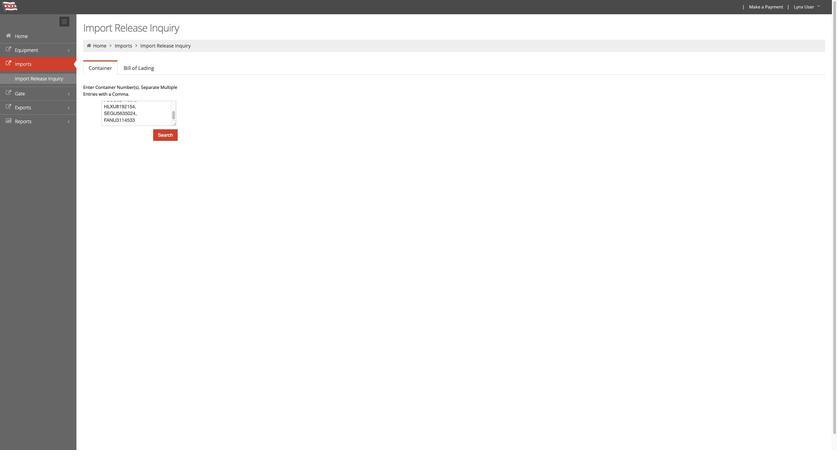 Task type: describe. For each thing, give the bounding box(es) containing it.
2 horizontal spatial import
[[140, 42, 156, 49]]

release for the rightmost import release inquiry link
[[157, 42, 174, 49]]

of
[[132, 65, 137, 71]]

make
[[749, 4, 761, 10]]

equipment
[[15, 47, 38, 53]]

comma.
[[112, 91, 129, 97]]

1 horizontal spatial imports link
[[115, 42, 132, 49]]

exports
[[15, 104, 31, 111]]

payment
[[765, 4, 784, 10]]

container link
[[83, 62, 118, 75]]

number(s).
[[117, 84, 140, 90]]

0 vertical spatial container
[[89, 65, 112, 71]]

reports
[[15, 118, 32, 125]]

bill
[[124, 65, 131, 71]]

1 vertical spatial inquiry
[[175, 42, 191, 49]]

with
[[99, 91, 107, 97]]

1 horizontal spatial home link
[[93, 42, 107, 49]]

1 horizontal spatial import release inquiry link
[[140, 42, 191, 49]]

enter
[[83, 84, 94, 90]]

1 horizontal spatial release
[[115, 21, 147, 35]]

1 | from the left
[[743, 4, 745, 10]]

2 | from the left
[[787, 4, 790, 10]]

container inside enter container number(s).  separate multiple entries with a comma.
[[95, 84, 116, 90]]

entries
[[83, 91, 98, 97]]

make a payment
[[749, 4, 784, 10]]

gate link
[[0, 87, 76, 101]]

imports inside imports "link"
[[15, 61, 32, 67]]

external link image for exports
[[5, 105, 12, 109]]

0 vertical spatial import release inquiry
[[83, 21, 179, 35]]

external link image for equipment
[[5, 47, 12, 52]]

gate
[[15, 90, 25, 97]]

external link image for gate
[[5, 91, 12, 95]]

search
[[158, 133, 173, 138]]

reports link
[[0, 115, 76, 128]]

lynx user
[[794, 4, 814, 10]]

1 horizontal spatial imports
[[115, 42, 132, 49]]

lynx
[[794, 4, 804, 10]]

external link image for imports
[[5, 61, 12, 66]]

1 vertical spatial home
[[93, 42, 107, 49]]

1 horizontal spatial a
[[762, 4, 764, 10]]

1 vertical spatial import release inquiry link
[[0, 74, 76, 84]]

bar chart image
[[5, 119, 12, 123]]



Task type: locate. For each thing, give the bounding box(es) containing it.
imports
[[115, 42, 132, 49], [15, 61, 32, 67]]

2 horizontal spatial release
[[157, 42, 174, 49]]

imports link down equipment on the left of the page
[[0, 57, 76, 71]]

external link image
[[5, 47, 12, 52], [5, 61, 12, 66], [5, 91, 12, 95], [5, 105, 12, 109]]

home
[[15, 33, 28, 39], [93, 42, 107, 49]]

separate
[[141, 84, 159, 90]]

0 vertical spatial home image
[[5, 33, 12, 38]]

1 horizontal spatial home
[[93, 42, 107, 49]]

equipment link
[[0, 43, 76, 57]]

lading
[[138, 65, 154, 71]]

1 vertical spatial imports
[[15, 61, 32, 67]]

release for bottommost import release inquiry link
[[31, 75, 47, 82]]

import release inquiry link up gate link
[[0, 74, 76, 84]]

angle right image up container link
[[108, 43, 114, 48]]

home image up equipment link
[[5, 33, 12, 38]]

1 vertical spatial import
[[140, 42, 156, 49]]

container up enter
[[89, 65, 112, 71]]

external link image left gate
[[5, 91, 12, 95]]

make a payment link
[[746, 0, 786, 14]]

angle right image up of
[[133, 43, 139, 48]]

2 vertical spatial import release inquiry
[[15, 75, 63, 82]]

a right make on the top right
[[762, 4, 764, 10]]

None text field
[[102, 101, 176, 126]]

multiple
[[161, 84, 177, 90]]

a
[[762, 4, 764, 10], [109, 91, 111, 97]]

0 horizontal spatial home link
[[0, 29, 76, 43]]

home link up equipment on the left of the page
[[0, 29, 76, 43]]

external link image down equipment link
[[5, 61, 12, 66]]

0 vertical spatial a
[[762, 4, 764, 10]]

4 external link image from the top
[[5, 105, 12, 109]]

0 horizontal spatial release
[[31, 75, 47, 82]]

2 vertical spatial release
[[31, 75, 47, 82]]

0 horizontal spatial |
[[743, 4, 745, 10]]

0 vertical spatial imports link
[[115, 42, 132, 49]]

home link up container link
[[93, 42, 107, 49]]

imports up bill
[[115, 42, 132, 49]]

2 angle right image from the left
[[133, 43, 139, 48]]

import release inquiry for bottommost import release inquiry link
[[15, 75, 63, 82]]

2 vertical spatial import
[[15, 75, 29, 82]]

import release inquiry link up lading
[[140, 42, 191, 49]]

lynx user link
[[791, 0, 825, 14]]

import release inquiry
[[83, 21, 179, 35], [140, 42, 191, 49], [15, 75, 63, 82]]

import release inquiry link
[[140, 42, 191, 49], [0, 74, 76, 84]]

search button
[[153, 129, 178, 141]]

imports link up bill
[[115, 42, 132, 49]]

import release inquiry for the rightmost import release inquiry link
[[140, 42, 191, 49]]

container up with
[[95, 84, 116, 90]]

external link image left equipment on the left of the page
[[5, 47, 12, 52]]

0 vertical spatial imports
[[115, 42, 132, 49]]

2 vertical spatial inquiry
[[48, 75, 63, 82]]

import
[[83, 21, 112, 35], [140, 42, 156, 49], [15, 75, 29, 82]]

1 vertical spatial import release inquiry
[[140, 42, 191, 49]]

2 external link image from the top
[[5, 61, 12, 66]]

1 horizontal spatial import
[[83, 21, 112, 35]]

1 horizontal spatial home image
[[86, 43, 92, 48]]

home image up container link
[[86, 43, 92, 48]]

1 vertical spatial imports link
[[0, 57, 76, 71]]

| left make on the top right
[[743, 4, 745, 10]]

external link image inside the exports link
[[5, 105, 12, 109]]

user
[[805, 4, 814, 10]]

0 vertical spatial import release inquiry link
[[140, 42, 191, 49]]

angle right image
[[108, 43, 114, 48], [133, 43, 139, 48]]

home up equipment on the left of the page
[[15, 33, 28, 39]]

enter container number(s).  separate multiple entries with a comma.
[[83, 84, 177, 97]]

0 vertical spatial import
[[83, 21, 112, 35]]

1 external link image from the top
[[5, 47, 12, 52]]

external link image inside gate link
[[5, 91, 12, 95]]

imports link
[[115, 42, 132, 49], [0, 57, 76, 71]]

0 horizontal spatial a
[[109, 91, 111, 97]]

1 vertical spatial home image
[[86, 43, 92, 48]]

0 horizontal spatial home
[[15, 33, 28, 39]]

1 vertical spatial release
[[157, 42, 174, 49]]

0 vertical spatial home
[[15, 33, 28, 39]]

bill of lading link
[[118, 61, 159, 75]]

| left lynx
[[787, 4, 790, 10]]

home image
[[5, 33, 12, 38], [86, 43, 92, 48]]

1 vertical spatial container
[[95, 84, 116, 90]]

1 horizontal spatial |
[[787, 4, 790, 10]]

0 horizontal spatial imports
[[15, 61, 32, 67]]

0 horizontal spatial imports link
[[0, 57, 76, 71]]

a inside enter container number(s).  separate multiple entries with a comma.
[[109, 91, 111, 97]]

external link image up bar chart icon
[[5, 105, 12, 109]]

1 horizontal spatial angle right image
[[133, 43, 139, 48]]

inquiry
[[150, 21, 179, 35], [175, 42, 191, 49], [48, 75, 63, 82]]

container
[[89, 65, 112, 71], [95, 84, 116, 90]]

external link image inside equipment link
[[5, 47, 12, 52]]

release
[[115, 21, 147, 35], [157, 42, 174, 49], [31, 75, 47, 82]]

1 vertical spatial a
[[109, 91, 111, 97]]

angle down image
[[816, 4, 822, 8]]

home up container link
[[93, 42, 107, 49]]

3 external link image from the top
[[5, 91, 12, 95]]

0 vertical spatial inquiry
[[150, 21, 179, 35]]

bill of lading
[[124, 65, 154, 71]]

0 horizontal spatial angle right image
[[108, 43, 114, 48]]

home link
[[0, 29, 76, 43], [93, 42, 107, 49]]

|
[[743, 4, 745, 10], [787, 4, 790, 10]]

imports down equipment on the left of the page
[[15, 61, 32, 67]]

0 vertical spatial release
[[115, 21, 147, 35]]

0 horizontal spatial home image
[[5, 33, 12, 38]]

0 horizontal spatial import release inquiry link
[[0, 74, 76, 84]]

a right with
[[109, 91, 111, 97]]

0 horizontal spatial import
[[15, 75, 29, 82]]

exports link
[[0, 101, 76, 115]]

1 angle right image from the left
[[108, 43, 114, 48]]



Task type: vqa. For each thing, say whether or not it's contained in the screenshot.
the Enter Container Number(s).  Separate Multiple Entries with a Comma.
yes



